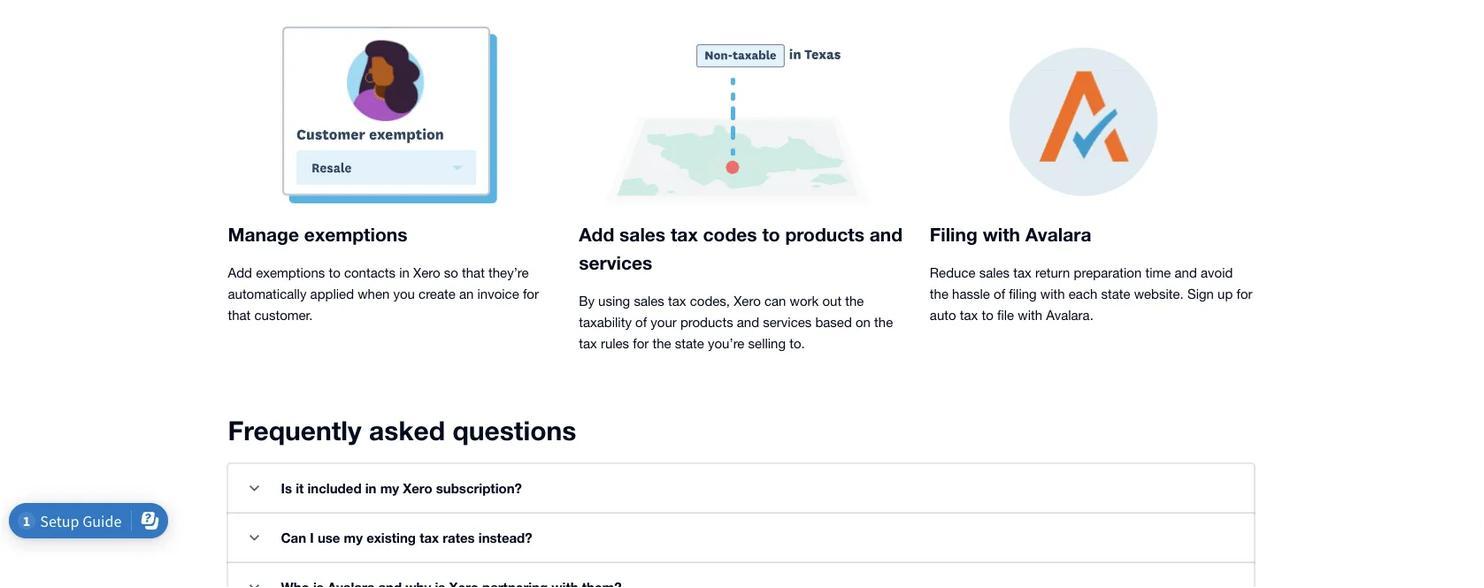 Task type: describe. For each thing, give the bounding box(es) containing it.
each
[[1069, 286, 1098, 302]]

to inside add exemptions to contacts in xero so that they're automatically applied when you create an invoice for that customer.
[[329, 265, 341, 281]]

filing
[[930, 223, 978, 245]]

can
[[281, 531, 306, 547]]

1 toggle image from the top
[[250, 486, 259, 492]]

on
[[856, 315, 871, 330]]

add exemptions to contacts in xero so that they're automatically applied when you create an invoice for that customer.
[[228, 265, 539, 323]]

1 vertical spatial that
[[228, 308, 251, 323]]

toggle button for is
[[237, 471, 272, 507]]

avoid
[[1201, 265, 1233, 281]]

filing with avalara
[[930, 223, 1092, 245]]

automatically
[[228, 286, 307, 302]]

so
[[444, 265, 458, 281]]

add for add sales tax codes to products and services
[[579, 223, 615, 245]]

manage exemptions
[[228, 223, 408, 245]]

filing
[[1009, 286, 1037, 302]]

is it included in my xero subscription?
[[281, 481, 522, 497]]

in inside add exemptions to contacts in xero so that they're automatically applied when you create an invoice for that customer.
[[399, 265, 410, 281]]

avalara.
[[1046, 308, 1094, 323]]

rules
[[601, 336, 629, 351]]

reduce
[[930, 265, 976, 281]]

0 vertical spatial that
[[462, 265, 485, 281]]

toggle button for can
[[237, 521, 272, 556]]

and for products
[[870, 223, 903, 245]]

for inside reduce sales tax return preparation time and avoid the hassle of filing with each state website. sign up for auto tax to file with avalara.
[[1237, 286, 1253, 302]]

you're
[[708, 336, 745, 351]]

the right on
[[875, 315, 893, 330]]

add for add exemptions to contacts in xero so that they're automatically applied when you create an invoice for that customer.
[[228, 265, 252, 281]]

i
[[310, 531, 314, 547]]

tax down hassle
[[960, 308, 978, 323]]

asked
[[369, 415, 445, 447]]

0 vertical spatial my
[[380, 481, 399, 497]]

by using sales tax codes, xero can work out the taxability of your products and services based on the tax rules for the state you're selling to.
[[579, 293, 893, 351]]

0 vertical spatial with
[[983, 223, 1021, 245]]

avalara
[[1026, 223, 1092, 245]]

create
[[419, 286, 456, 302]]

invoice
[[478, 286, 519, 302]]

instead?
[[479, 531, 533, 547]]

exemptions for add
[[256, 265, 325, 281]]

exemptions for manage
[[304, 223, 408, 245]]

reduce sales tax return preparation time and avoid the hassle of filing with each state website. sign up for auto tax to file with avalara.
[[930, 265, 1253, 323]]

using
[[598, 293, 630, 309]]

is
[[281, 481, 292, 497]]

rates
[[443, 531, 475, 547]]

included
[[308, 481, 362, 497]]

2 toggle image from the top
[[250, 585, 259, 588]]

selling
[[749, 336, 786, 351]]

taxability
[[579, 315, 632, 330]]

an
[[459, 286, 474, 302]]

xero for exemptions
[[413, 265, 440, 281]]

by
[[579, 293, 595, 309]]

can i use my existing tax rates instead?
[[281, 531, 533, 547]]

to inside reduce sales tax return preparation time and avoid the hassle of filing with each state website. sign up for auto tax to file with avalara.
[[982, 308, 994, 323]]

sales inside by using sales tax codes, xero can work out the taxability of your products and services based on the tax rules for the state you're selling to.
[[634, 293, 665, 309]]

for inside add exemptions to contacts in xero so that they're automatically applied when you create an invoice for that customer.
[[523, 286, 539, 302]]

add sales tax codes to products and services
[[579, 223, 903, 274]]

services inside add sales tax codes to products and services
[[579, 251, 653, 274]]

questions
[[453, 415, 577, 447]]

sales for reduce
[[980, 265, 1010, 281]]

return
[[1036, 265, 1071, 281]]

tax left rates
[[420, 531, 439, 547]]

1 vertical spatial with
[[1041, 286, 1065, 302]]

contacts
[[344, 265, 396, 281]]

website.
[[1135, 286, 1184, 302]]

sales for add
[[620, 223, 666, 245]]

can
[[765, 293, 786, 309]]



Task type: vqa. For each thing, say whether or not it's contained in the screenshot.
"9"
no



Task type: locate. For each thing, give the bounding box(es) containing it.
1 horizontal spatial of
[[994, 286, 1006, 302]]

exemptions up automatically
[[256, 265, 325, 281]]

0 horizontal spatial in
[[365, 481, 377, 497]]

2 vertical spatial xero
[[403, 481, 432, 497]]

1 vertical spatial sales
[[980, 265, 1010, 281]]

the right out
[[846, 293, 864, 309]]

0 horizontal spatial for
[[523, 286, 539, 302]]

of inside by using sales tax codes, xero can work out the taxability of your products and services based on the tax rules for the state you're selling to.
[[636, 315, 647, 330]]

state down your
[[675, 336, 704, 351]]

and inside add sales tax codes to products and services
[[870, 223, 903, 245]]

of left your
[[636, 315, 647, 330]]

applied
[[310, 286, 354, 302]]

with down return
[[1041, 286, 1065, 302]]

products up out
[[786, 223, 865, 245]]

up
[[1218, 286, 1233, 302]]

services up "using"
[[579, 251, 653, 274]]

to.
[[790, 336, 805, 351]]

hassle
[[953, 286, 990, 302]]

that right so on the top left of the page
[[462, 265, 485, 281]]

1 horizontal spatial that
[[462, 265, 485, 281]]

1 vertical spatial state
[[675, 336, 704, 351]]

that
[[462, 265, 485, 281], [228, 308, 251, 323]]

0 vertical spatial and
[[870, 223, 903, 245]]

it
[[296, 481, 304, 497]]

0 vertical spatial add
[[579, 223, 615, 245]]

and inside by using sales tax codes, xero can work out the taxability of your products and services based on the tax rules for the state you're selling to.
[[737, 315, 760, 330]]

to up applied
[[329, 265, 341, 281]]

2 vertical spatial with
[[1018, 308, 1043, 323]]

1 vertical spatial my
[[344, 531, 363, 547]]

toggle image left is
[[250, 486, 259, 492]]

2 horizontal spatial and
[[1175, 265, 1198, 281]]

products inside by using sales tax codes, xero can work out the taxability of your products and services based on the tax rules for the state you're selling to.
[[681, 315, 734, 330]]

2 vertical spatial to
[[982, 308, 994, 323]]

0 vertical spatial services
[[579, 251, 653, 274]]

1 horizontal spatial my
[[380, 481, 399, 497]]

1 vertical spatial to
[[329, 265, 341, 281]]

services inside by using sales tax codes, xero can work out the taxability of your products and services based on the tax rules for the state you're selling to.
[[763, 315, 812, 330]]

file
[[998, 308, 1015, 323]]

your
[[651, 315, 677, 330]]

0 horizontal spatial state
[[675, 336, 704, 351]]

services
[[579, 251, 653, 274], [763, 315, 812, 330]]

tax up your
[[668, 293, 687, 309]]

1 vertical spatial products
[[681, 315, 734, 330]]

1 vertical spatial toggle button
[[237, 521, 272, 556]]

0 horizontal spatial add
[[228, 265, 252, 281]]

and
[[870, 223, 903, 245], [1175, 265, 1198, 281], [737, 315, 760, 330]]

of up file
[[994, 286, 1006, 302]]

exemptions
[[304, 223, 408, 245], [256, 265, 325, 281]]

0 vertical spatial toggle button
[[237, 471, 272, 507]]

sales up your
[[634, 293, 665, 309]]

my right use
[[344, 531, 363, 547]]

2 vertical spatial and
[[737, 315, 760, 330]]

my
[[380, 481, 399, 497], [344, 531, 363, 547]]

0 horizontal spatial of
[[636, 315, 647, 330]]

based
[[816, 315, 852, 330]]

the down your
[[653, 336, 672, 351]]

0 horizontal spatial my
[[344, 531, 363, 547]]

frequently
[[228, 415, 362, 447]]

xero
[[413, 265, 440, 281], [734, 293, 761, 309], [403, 481, 432, 497]]

xero left can
[[734, 293, 761, 309]]

in right included
[[365, 481, 377, 497]]

with right the filing
[[983, 223, 1021, 245]]

tax left rules
[[579, 336, 597, 351]]

xero inside add exemptions to contacts in xero so that they're automatically applied when you create an invoice for that customer.
[[413, 265, 440, 281]]

for right up
[[1237, 286, 1253, 302]]

1 horizontal spatial to
[[763, 223, 780, 245]]

they're
[[489, 265, 529, 281]]

1 horizontal spatial for
[[633, 336, 649, 351]]

and up selling
[[737, 315, 760, 330]]

and left the filing
[[870, 223, 903, 245]]

toggle button down toggle icon at the bottom of the page
[[237, 571, 272, 588]]

to left file
[[982, 308, 994, 323]]

1 vertical spatial add
[[228, 265, 252, 281]]

0 horizontal spatial and
[[737, 315, 760, 330]]

add inside add exemptions to contacts in xero so that they're automatically applied when you create an invoice for that customer.
[[228, 265, 252, 281]]

xero inside by using sales tax codes, xero can work out the taxability of your products and services based on the tax rules for the state you're selling to.
[[734, 293, 761, 309]]

toggle button left can
[[237, 521, 272, 556]]

1 vertical spatial exemptions
[[256, 265, 325, 281]]

2 horizontal spatial to
[[982, 308, 994, 323]]

1 vertical spatial xero
[[734, 293, 761, 309]]

for inside by using sales tax codes, xero can work out the taxability of your products and services based on the tax rules for the state you're selling to.
[[633, 336, 649, 351]]

1 vertical spatial services
[[763, 315, 812, 330]]

add inside add sales tax codes to products and services
[[579, 223, 615, 245]]

and inside reduce sales tax return preparation time and avoid the hassle of filing with each state website. sign up for auto tax to file with avalara.
[[1175, 265, 1198, 281]]

exemptions up contacts
[[304, 223, 408, 245]]

2 horizontal spatial for
[[1237, 286, 1253, 302]]

2 vertical spatial toggle button
[[237, 571, 272, 588]]

sales up "using"
[[620, 223, 666, 245]]

2 vertical spatial sales
[[634, 293, 665, 309]]

add up automatically
[[228, 265, 252, 281]]

in
[[399, 265, 410, 281], [365, 481, 377, 497]]

out
[[823, 293, 842, 309]]

3 toggle button from the top
[[237, 571, 272, 588]]

0 vertical spatial state
[[1102, 286, 1131, 302]]

0 vertical spatial xero
[[413, 265, 440, 281]]

codes
[[703, 223, 757, 245]]

that down automatically
[[228, 308, 251, 323]]

2 toggle button from the top
[[237, 521, 272, 556]]

state down preparation
[[1102, 286, 1131, 302]]

codes,
[[690, 293, 730, 309]]

sales
[[620, 223, 666, 245], [980, 265, 1010, 281], [634, 293, 665, 309]]

0 vertical spatial to
[[763, 223, 780, 245]]

0 vertical spatial sales
[[620, 223, 666, 245]]

to inside add sales tax codes to products and services
[[763, 223, 780, 245]]

and up sign
[[1175, 265, 1198, 281]]

1 vertical spatial in
[[365, 481, 377, 497]]

1 horizontal spatial services
[[763, 315, 812, 330]]

state inside by using sales tax codes, xero can work out the taxability of your products and services based on the tax rules for the state you're selling to.
[[675, 336, 704, 351]]

with
[[983, 223, 1021, 245], [1041, 286, 1065, 302], [1018, 308, 1043, 323]]

toggle image
[[250, 486, 259, 492], [250, 585, 259, 588]]

when
[[358, 286, 390, 302]]

toggle image down toggle icon at the bottom of the page
[[250, 585, 259, 588]]

0 vertical spatial exemptions
[[304, 223, 408, 245]]

auto
[[930, 308, 957, 323]]

for right rules
[[633, 336, 649, 351]]

to right codes
[[763, 223, 780, 245]]

xero for sales
[[734, 293, 761, 309]]

you
[[393, 286, 415, 302]]

products
[[786, 223, 865, 245], [681, 315, 734, 330]]

add
[[579, 223, 615, 245], [228, 265, 252, 281]]

customer.
[[255, 308, 313, 323]]

the
[[930, 286, 949, 302], [846, 293, 864, 309], [875, 315, 893, 330], [653, 336, 672, 351]]

1 horizontal spatial add
[[579, 223, 615, 245]]

the inside reduce sales tax return preparation time and avoid the hassle of filing with each state website. sign up for auto tax to file with avalara.
[[930, 286, 949, 302]]

0 horizontal spatial that
[[228, 308, 251, 323]]

1 toggle button from the top
[[237, 471, 272, 507]]

1 horizontal spatial products
[[786, 223, 865, 245]]

0 vertical spatial in
[[399, 265, 410, 281]]

products inside add sales tax codes to products and services
[[786, 223, 865, 245]]

and for time
[[1175, 265, 1198, 281]]

in up you
[[399, 265, 410, 281]]

toggle image
[[250, 536, 259, 542]]

sales inside add sales tax codes to products and services
[[620, 223, 666, 245]]

tax inside add sales tax codes to products and services
[[671, 223, 698, 245]]

manage
[[228, 223, 299, 245]]

preparation
[[1074, 265, 1142, 281]]

sign
[[1188, 286, 1214, 302]]

services up to.
[[763, 315, 812, 330]]

add up 'by'
[[579, 223, 615, 245]]

toggle button left is
[[237, 471, 272, 507]]

exemptions inside add exemptions to contacts in xero so that they're automatically applied when you create an invoice for that customer.
[[256, 265, 325, 281]]

my up the existing
[[380, 481, 399, 497]]

0 horizontal spatial products
[[681, 315, 734, 330]]

0 horizontal spatial to
[[329, 265, 341, 281]]

1 horizontal spatial in
[[399, 265, 410, 281]]

with down filing
[[1018, 308, 1043, 323]]

subscription?
[[436, 481, 522, 497]]

work
[[790, 293, 819, 309]]

frequently asked questions
[[228, 415, 577, 447]]

1 horizontal spatial and
[[870, 223, 903, 245]]

time
[[1146, 265, 1171, 281]]

toggle button
[[237, 471, 272, 507], [237, 521, 272, 556], [237, 571, 272, 588]]

existing
[[367, 531, 416, 547]]

state inside reduce sales tax return preparation time and avoid the hassle of filing with each state website. sign up for auto tax to file with avalara.
[[1102, 286, 1131, 302]]

the up auto
[[930, 286, 949, 302]]

state
[[1102, 286, 1131, 302], [675, 336, 704, 351]]

xero up create
[[413, 265, 440, 281]]

1 vertical spatial and
[[1175, 265, 1198, 281]]

0 vertical spatial of
[[994, 286, 1006, 302]]

1 vertical spatial of
[[636, 315, 647, 330]]

to
[[763, 223, 780, 245], [329, 265, 341, 281], [982, 308, 994, 323]]

use
[[318, 531, 340, 547]]

tax up filing
[[1014, 265, 1032, 281]]

0 vertical spatial products
[[786, 223, 865, 245]]

1 horizontal spatial state
[[1102, 286, 1131, 302]]

xero up 'can i use my existing tax rates instead?'
[[403, 481, 432, 497]]

for down they're
[[523, 286, 539, 302]]

0 vertical spatial toggle image
[[250, 486, 259, 492]]

tax left codes
[[671, 223, 698, 245]]

tax
[[671, 223, 698, 245], [1014, 265, 1032, 281], [668, 293, 687, 309], [960, 308, 978, 323], [579, 336, 597, 351], [420, 531, 439, 547]]

of
[[994, 286, 1006, 302], [636, 315, 647, 330]]

for
[[523, 286, 539, 302], [1237, 286, 1253, 302], [633, 336, 649, 351]]

1 vertical spatial toggle image
[[250, 585, 259, 588]]

products down codes,
[[681, 315, 734, 330]]

sales inside reduce sales tax return preparation time and avoid the hassle of filing with each state website. sign up for auto tax to file with avalara.
[[980, 265, 1010, 281]]

sales up hassle
[[980, 265, 1010, 281]]

of inside reduce sales tax return preparation time and avoid the hassle of filing with each state website. sign up for auto tax to file with avalara.
[[994, 286, 1006, 302]]

0 horizontal spatial services
[[579, 251, 653, 274]]



